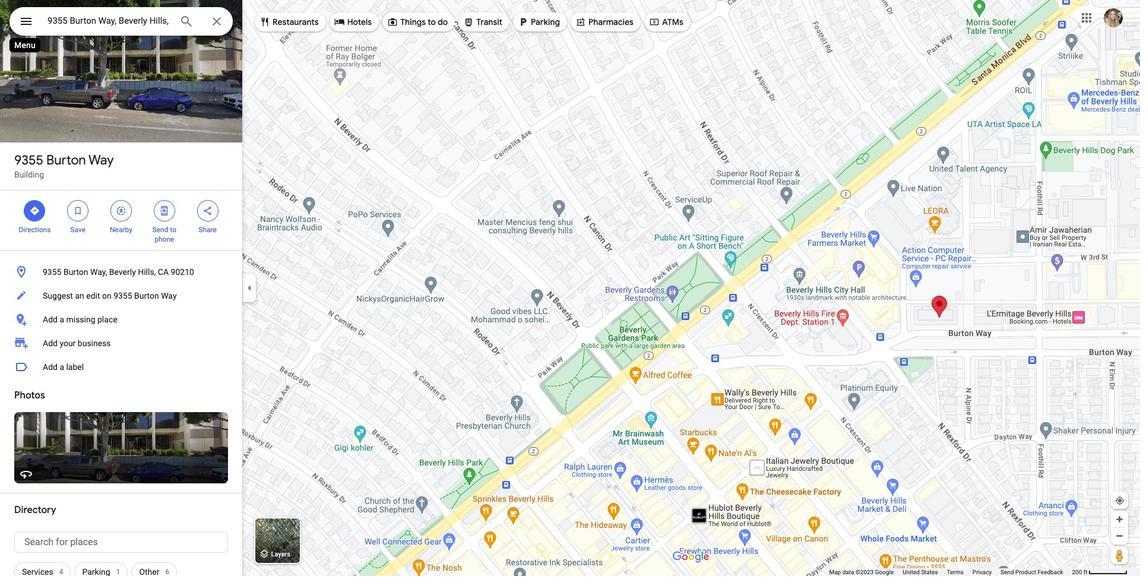 Task type: locate. For each thing, give the bounding box(es) containing it.
zoom out image
[[1115, 532, 1124, 540]]

1 vertical spatial add
[[43, 339, 58, 348]]

show street view coverage image
[[1111, 546, 1128, 564]]

suggest
[[43, 291, 73, 301]]

to left do
[[428, 17, 436, 27]]

1 vertical spatial to
[[170, 226, 176, 234]]

google maps element
[[0, 0, 1140, 576]]

0 vertical spatial send
[[152, 226, 168, 234]]

 pharmacies
[[575, 15, 634, 29]]

0 horizontal spatial send
[[152, 226, 168, 234]]

united
[[903, 569, 920, 575]]

1 vertical spatial burton
[[63, 267, 88, 277]]

phone
[[155, 235, 174, 243]]


[[518, 15, 529, 29]]

1 vertical spatial a
[[60, 362, 64, 372]]

burton left way,
[[63, 267, 88, 277]]

restaurants
[[273, 17, 319, 27]]

united states
[[903, 569, 938, 575]]

send left product
[[1001, 569, 1014, 575]]

building
[[14, 170, 44, 179]]

0 vertical spatial add
[[43, 315, 58, 324]]

9355 right on
[[114, 291, 132, 301]]

9355 burton way main content
[[0, 0, 242, 576]]

suggest an edit on 9355 burton way
[[43, 291, 177, 301]]

nearby
[[110, 226, 132, 234]]

1 horizontal spatial to
[[428, 17, 436, 27]]

your
[[60, 339, 76, 348]]

add inside add a label button
[[43, 362, 58, 372]]

1 horizontal spatial send
[[1001, 569, 1014, 575]]

way
[[88, 152, 114, 169], [161, 291, 177, 301]]

0 horizontal spatial way
[[88, 152, 114, 169]]

2 a from the top
[[60, 362, 64, 372]]

burton up 
[[46, 152, 86, 169]]

footer
[[829, 568, 1072, 576]]


[[116, 204, 126, 217]]

0 vertical spatial 9355
[[14, 152, 43, 169]]

footer containing map data ©2023 google
[[829, 568, 1072, 576]]

terms
[[947, 569, 964, 575]]

actions for 9355 burton way region
[[0, 191, 242, 250]]

google
[[875, 569, 894, 575]]

directory
[[14, 504, 56, 516]]


[[387, 15, 398, 29]]


[[649, 15, 660, 29]]

photos
[[14, 390, 45, 401]]

 atms
[[649, 15, 683, 29]]

 things to do
[[387, 15, 448, 29]]

ft
[[1084, 569, 1088, 575]]

an
[[75, 291, 84, 301]]

send for send to phone
[[152, 226, 168, 234]]

to
[[428, 17, 436, 27], [170, 226, 176, 234]]

a left label
[[60, 362, 64, 372]]

9355 inside 9355 burton way building
[[14, 152, 43, 169]]

feedback
[[1038, 569, 1063, 575]]


[[29, 204, 40, 217]]

add for add a label
[[43, 362, 58, 372]]

None text field
[[14, 532, 228, 553]]

united states button
[[903, 568, 938, 576]]

1 vertical spatial send
[[1001, 569, 1014, 575]]

add left label
[[43, 362, 58, 372]]

send inside button
[[1001, 569, 1014, 575]]

200 ft button
[[1072, 569, 1128, 575]]

add left your
[[43, 339, 58, 348]]

a left missing
[[60, 315, 64, 324]]

 hotels
[[334, 15, 372, 29]]

9355 for way,
[[43, 267, 61, 277]]

hills,
[[138, 267, 156, 277]]

0 vertical spatial way
[[88, 152, 114, 169]]

0 vertical spatial a
[[60, 315, 64, 324]]

1 vertical spatial 9355
[[43, 267, 61, 277]]

burton
[[46, 152, 86, 169], [63, 267, 88, 277], [134, 291, 159, 301]]

1 add from the top
[[43, 315, 58, 324]]

1 horizontal spatial way
[[161, 291, 177, 301]]

add inside add a missing place button
[[43, 315, 58, 324]]

burton inside 9355 burton way building
[[46, 152, 86, 169]]

a for label
[[60, 362, 64, 372]]

add a missing place button
[[0, 308, 242, 331]]

9355 burton way building
[[14, 152, 114, 179]]

map data ©2023 google
[[829, 569, 894, 575]]

hotels
[[347, 17, 372, 27]]

9355 burton way, beverly hills, ca 90210 button
[[0, 260, 242, 284]]

add inside add your business link
[[43, 339, 58, 348]]

200 ft
[[1072, 569, 1088, 575]]

save
[[70, 226, 86, 234]]

burton down hills,
[[134, 291, 159, 301]]

1 a from the top
[[60, 315, 64, 324]]

0 horizontal spatial to
[[170, 226, 176, 234]]

200
[[1072, 569, 1082, 575]]

add down suggest
[[43, 315, 58, 324]]


[[575, 15, 586, 29]]

google account: michelle dermenjian  
(michelle.dermenjian@adept.ai) image
[[1104, 8, 1123, 27]]

zoom in image
[[1115, 515, 1124, 524]]

9355 up building
[[14, 152, 43, 169]]

add your business
[[43, 339, 111, 348]]

9355
[[14, 152, 43, 169], [43, 267, 61, 277], [114, 291, 132, 301]]

add a label
[[43, 362, 84, 372]]

9355 up suggest
[[43, 267, 61, 277]]

none field inside the 9355 burton way, beverly hills, ca 90210 field
[[48, 14, 170, 28]]

none text field inside 9355 burton way main content
[[14, 532, 228, 553]]

2 vertical spatial 9355
[[114, 291, 132, 301]]

add your business link
[[0, 331, 242, 355]]

privacy
[[973, 569, 992, 575]]

add a label button
[[0, 355, 242, 379]]

90210
[[171, 267, 194, 277]]

a
[[60, 315, 64, 324], [60, 362, 64, 372]]

 search field
[[10, 7, 233, 38]]

1 vertical spatial way
[[161, 291, 177, 301]]

 button
[[10, 7, 43, 38]]

atms
[[662, 17, 683, 27]]

9355 inside 9355 burton way, beverly hills, ca 90210 button
[[43, 267, 61, 277]]

burton for way
[[46, 152, 86, 169]]

to up phone
[[170, 226, 176, 234]]

2 add from the top
[[43, 339, 58, 348]]

0 vertical spatial burton
[[46, 152, 86, 169]]

2 vertical spatial add
[[43, 362, 58, 372]]

send for send product feedback
[[1001, 569, 1014, 575]]

3 add from the top
[[43, 362, 58, 372]]

send
[[152, 226, 168, 234], [1001, 569, 1014, 575]]

None field
[[48, 14, 170, 28]]


[[463, 15, 474, 29]]

add for add your business
[[43, 339, 58, 348]]

send up phone
[[152, 226, 168, 234]]

directions
[[19, 226, 51, 234]]

send inside the "send to phone"
[[152, 226, 168, 234]]

add
[[43, 315, 58, 324], [43, 339, 58, 348], [43, 362, 58, 372]]

0 vertical spatial to
[[428, 17, 436, 27]]


[[159, 204, 170, 217]]

pharmacies
[[589, 17, 634, 27]]



Task type: vqa. For each thing, say whether or not it's contained in the screenshot.


Task type: describe. For each thing, give the bounding box(es) containing it.
edit
[[86, 291, 100, 301]]

transit
[[476, 17, 502, 27]]

privacy button
[[973, 568, 992, 576]]

add a missing place
[[43, 315, 117, 324]]

to inside  things to do
[[428, 17, 436, 27]]

product
[[1016, 569, 1036, 575]]


[[334, 15, 345, 29]]

missing
[[66, 315, 95, 324]]

terms button
[[947, 568, 964, 576]]

ca
[[158, 267, 169, 277]]

burton for way,
[[63, 267, 88, 277]]

send to phone
[[152, 226, 176, 243]]

data
[[843, 569, 854, 575]]

do
[[438, 17, 448, 27]]

9355 inside suggest an edit on 9355 burton way button
[[114, 291, 132, 301]]


[[260, 15, 270, 29]]

a for missing
[[60, 315, 64, 324]]

 restaurants
[[260, 15, 319, 29]]


[[73, 204, 83, 217]]

way inside button
[[161, 291, 177, 301]]


[[202, 204, 213, 217]]

share
[[199, 226, 217, 234]]

show your location image
[[1115, 495, 1125, 506]]

send product feedback button
[[1001, 568, 1063, 576]]

footer inside google maps element
[[829, 568, 1072, 576]]


[[19, 13, 33, 30]]

collapse side panel image
[[243, 282, 256, 295]]

 parking
[[518, 15, 560, 29]]

place
[[97, 315, 117, 324]]

9355 for way
[[14, 152, 43, 169]]

send product feedback
[[1001, 569, 1063, 575]]

suggest an edit on 9355 burton way button
[[0, 284, 242, 308]]

states
[[921, 569, 938, 575]]

way,
[[90, 267, 107, 277]]

9355 burton way, beverly hills, ca 90210
[[43, 267, 194, 277]]

map
[[829, 569, 841, 575]]

©2023
[[856, 569, 874, 575]]

label
[[66, 362, 84, 372]]

2 vertical spatial burton
[[134, 291, 159, 301]]

parking
[[531, 17, 560, 27]]

beverly
[[109, 267, 136, 277]]

way inside 9355 burton way building
[[88, 152, 114, 169]]

things
[[400, 17, 426, 27]]

 transit
[[463, 15, 502, 29]]

on
[[102, 291, 111, 301]]

add for add a missing place
[[43, 315, 58, 324]]

layers
[[271, 551, 290, 558]]

business
[[78, 339, 111, 348]]

to inside the "send to phone"
[[170, 226, 176, 234]]

9355 Burton Way, Beverly Hills, CA 90210 field
[[10, 7, 233, 36]]



